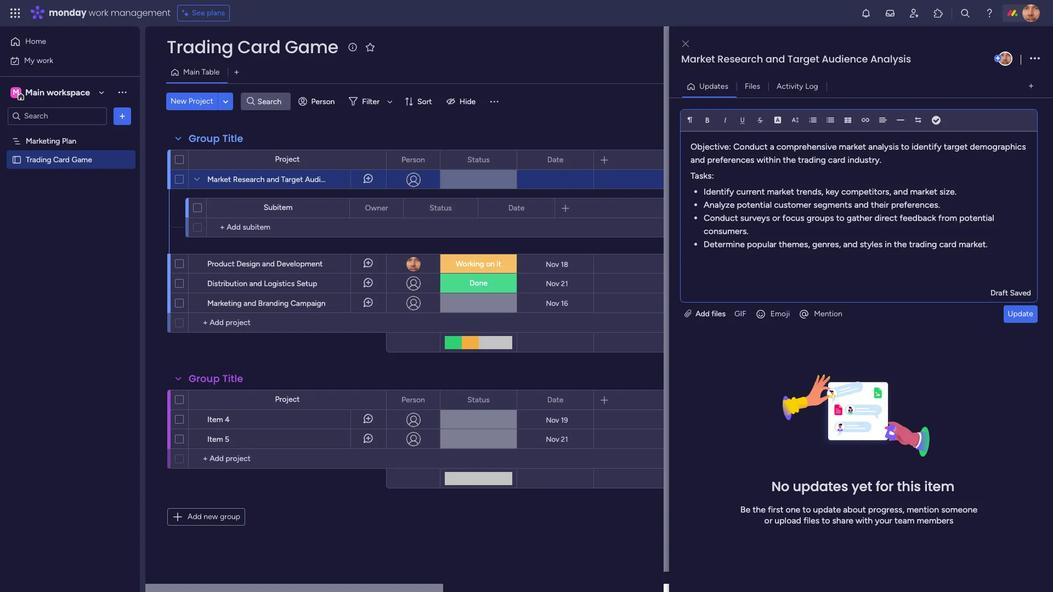 Task type: describe. For each thing, give the bounding box(es) containing it.
new project
[[171, 97, 213, 106]]

menu image
[[489, 96, 500, 107]]

0 horizontal spatial audience
[[305, 175, 338, 184]]

main for main table
[[183, 67, 200, 77]]

to down segments
[[837, 213, 845, 223]]

1 vertical spatial conduct
[[704, 213, 738, 223]]

segments
[[814, 200, 853, 210]]

saved
[[1010, 288, 1032, 298]]

1 vertical spatial person
[[402, 155, 425, 164]]

1 person field from the top
[[399, 154, 428, 166]]

activity log
[[777, 81, 819, 91]]

0 horizontal spatial card
[[829, 155, 846, 165]]

main for main workspace
[[25, 87, 44, 97]]

surveys
[[741, 213, 770, 223]]

nov 16
[[546, 299, 568, 308]]

item 5
[[207, 435, 229, 444]]

emoji button
[[751, 305, 795, 323]]

branding
[[258, 299, 289, 308]]

mention
[[814, 309, 843, 319]]

Search field
[[255, 94, 288, 109]]

sort
[[418, 97, 432, 106]]

filter button
[[345, 93, 397, 110]]

industry.
[[848, 155, 882, 165]]

or inside the be the first one to update about progress, mention someone or upload files to share with your team members
[[765, 516, 773, 526]]

0 horizontal spatial potential
[[737, 200, 772, 210]]

table image
[[845, 116, 852, 124]]

with
[[856, 516, 873, 526]]

monday work management
[[49, 7, 170, 19]]

text color image
[[774, 116, 782, 124]]

hide
[[460, 97, 476, 106]]

marketing for marketing and branding campaign
[[207, 299, 242, 308]]

5
[[225, 435, 229, 444]]

2 nov from the top
[[546, 280, 560, 288]]

project for person
[[275, 155, 300, 164]]

2 vertical spatial date
[[547, 395, 564, 405]]

trends,
[[797, 186, 824, 197]]

members
[[917, 516, 954, 526]]

team
[[895, 516, 915, 526]]

1 horizontal spatial card
[[940, 239, 957, 249]]

19
[[561, 416, 568, 424]]

tasks:
[[691, 170, 714, 181]]

styles
[[860, 239, 883, 249]]

notifications image
[[861, 8, 872, 19]]

be
[[741, 505, 751, 515]]

about
[[843, 505, 866, 515]]

1 horizontal spatial trading
[[167, 35, 233, 59]]

popular
[[747, 239, 777, 249]]

table
[[202, 67, 220, 77]]

in
[[885, 239, 892, 249]]

working on it
[[456, 260, 502, 269]]

or inside objective: conduct a comprehensive market analysis to identify target demographics and preferences within the trading card industry. tasks: identify current market trends, key competitors, and market size. analyze potential customer segments and their preferences. conduct surveys or focus groups to gather direct feedback from potential consumers. determine popular themes, genres, and styles in the trading card market. draft saved
[[773, 213, 781, 223]]

add view image
[[234, 68, 239, 77]]

nov for item 5
[[546, 435, 560, 444]]

determine
[[704, 239, 745, 249]]

identify
[[912, 141, 942, 152]]

no updates yet for this item
[[772, 478, 955, 496]]

new project button
[[166, 93, 218, 110]]

nov for marketing and branding campaign
[[546, 299, 560, 308]]

2 vertical spatial person
[[402, 395, 425, 405]]

update
[[1008, 309, 1034, 319]]

groups
[[807, 213, 834, 223]]

analysis inside field
[[871, 52, 911, 66]]

group title field for person
[[186, 372, 246, 386]]

status for person
[[468, 395, 490, 405]]

distribution
[[207, 279, 248, 289]]

marketing for marketing plan
[[26, 136, 60, 146]]

the inside the be the first one to update about progress, mention someone or upload files to share with your team members
[[753, 505, 766, 515]]

target
[[944, 141, 968, 152]]

item 4
[[207, 415, 230, 425]]

and up subitem
[[267, 175, 279, 184]]

gif
[[735, 309, 747, 319]]

item for item 5
[[207, 435, 223, 444]]

apps image
[[933, 8, 944, 19]]

1 horizontal spatial trading card game
[[167, 35, 338, 59]]

mention
[[907, 505, 940, 515]]

2 horizontal spatial market
[[911, 186, 938, 197]]

invite members image
[[909, 8, 920, 19]]

filter
[[362, 97, 380, 106]]

home
[[25, 37, 46, 46]]

market research and target audience analysis inside market research and target audience analysis field
[[682, 52, 911, 66]]

management
[[111, 7, 170, 19]]

0 horizontal spatial trading
[[26, 155, 51, 164]]

preferences.
[[892, 200, 941, 210]]

public board image
[[12, 154, 22, 165]]

0 horizontal spatial market
[[207, 175, 231, 184]]

1 horizontal spatial the
[[783, 155, 796, 165]]

4 nov from the top
[[546, 416, 560, 424]]

hide button
[[442, 93, 482, 110]]

no
[[772, 478, 790, 496]]

1 horizontal spatial game
[[285, 35, 338, 59]]

key
[[826, 186, 840, 197]]

1 nov 21 from the top
[[546, 280, 568, 288]]

workspace image
[[10, 86, 21, 98]]

files inside the be the first one to update about progress, mention someone or upload files to share with your team members
[[804, 516, 820, 526]]

Market Research and Target Audience Analysis field
[[679, 52, 993, 66]]

focus
[[783, 213, 805, 223]]

their
[[871, 200, 889, 210]]

dapulse drag 2 image
[[671, 297, 675, 310]]

list box containing marketing plan
[[0, 130, 140, 317]]

product design and development
[[207, 260, 323, 269]]

and up gather
[[855, 200, 869, 210]]

owner
[[365, 203, 388, 213]]

add for add files
[[696, 309, 710, 319]]

direct
[[875, 213, 898, 223]]

someone
[[942, 505, 978, 515]]

activity log button
[[769, 78, 827, 95]]

log
[[806, 81, 819, 91]]

plan
[[62, 136, 76, 146]]

and down design
[[249, 279, 262, 289]]

genres,
[[813, 239, 841, 249]]

nov 19
[[546, 416, 568, 424]]

marketing and branding campaign
[[207, 299, 326, 308]]

item
[[925, 478, 955, 496]]

add files
[[694, 309, 726, 319]]

on
[[486, 260, 495, 269]]

1 vertical spatial status
[[430, 203, 452, 213]]

search everything image
[[960, 8, 971, 19]]

angle down image
[[223, 97, 228, 106]]

date field for owner
[[506, 202, 528, 214]]

development
[[277, 260, 323, 269]]

consumers.
[[704, 226, 749, 236]]

status for date
[[468, 155, 490, 164]]

group title for date
[[189, 372, 243, 386]]

Search in workspace field
[[23, 110, 92, 122]]

draft
[[991, 288, 1009, 298]]

to right one
[[803, 505, 811, 515]]

1 vertical spatial james peterson image
[[999, 52, 1013, 66]]

select product image
[[10, 8, 21, 19]]

group for date
[[189, 372, 220, 386]]

0 vertical spatial trading
[[798, 155, 826, 165]]

work for my
[[37, 56, 53, 65]]

status field for date
[[465, 154, 493, 166]]

bold image
[[704, 116, 712, 124]]

2 person field from the top
[[399, 394, 428, 406]]

project for date
[[275, 395, 300, 404]]

monday
[[49, 7, 86, 19]]

see
[[192, 8, 205, 18]]

plans
[[207, 8, 225, 18]]

competitors,
[[842, 186, 892, 197]]

1 vertical spatial target
[[281, 175, 303, 184]]

line image
[[897, 116, 905, 124]]



Task type: vqa. For each thing, say whether or not it's contained in the screenshot.
started
no



Task type: locate. For each thing, give the bounding box(es) containing it.
2 horizontal spatial the
[[894, 239, 907, 249]]

my work
[[24, 56, 53, 65]]

setup
[[297, 279, 317, 289]]

add inside button
[[188, 513, 202, 522]]

0 horizontal spatial analysis
[[340, 175, 368, 184]]

target up subitem
[[281, 175, 303, 184]]

list box
[[0, 130, 140, 317]]

2 vertical spatial project
[[275, 395, 300, 404]]

0 horizontal spatial game
[[72, 155, 92, 164]]

be the first one to update about progress, mention someone or upload files to share with your team members
[[741, 505, 978, 526]]

1 horizontal spatial audience
[[822, 52, 868, 66]]

0 vertical spatial potential
[[737, 200, 772, 210]]

main table
[[183, 67, 220, 77]]

and up tasks:
[[691, 155, 705, 165]]

1 vertical spatial item
[[207, 435, 223, 444]]

link image
[[862, 116, 870, 124]]

to down the update
[[822, 516, 830, 526]]

1 vertical spatial card
[[53, 155, 70, 164]]

v2 search image
[[247, 95, 255, 108]]

nov 21 down "nov 19"
[[546, 435, 568, 444]]

&bull; bullets image
[[827, 116, 835, 124]]

title for date
[[222, 132, 243, 145]]

nov down "nov 19"
[[546, 435, 560, 444]]

dapulse addbtn image
[[995, 55, 1002, 62]]

files left the "gif"
[[712, 309, 726, 319]]

1 nov from the top
[[546, 260, 559, 269]]

trading card game down "marketing plan" on the top
[[26, 155, 92, 164]]

0 vertical spatial project
[[189, 97, 213, 106]]

main left table at the left top
[[183, 67, 200, 77]]

1 horizontal spatial main
[[183, 67, 200, 77]]

1 horizontal spatial market
[[839, 141, 867, 152]]

files button
[[737, 78, 769, 95]]

to
[[901, 141, 910, 152], [837, 213, 845, 223], [803, 505, 811, 515], [822, 516, 830, 526]]

title for person
[[222, 372, 243, 386]]

+ Add subitem text field
[[212, 221, 300, 234]]

16
[[561, 299, 568, 308]]

0 vertical spatial or
[[773, 213, 781, 223]]

see plans button
[[177, 5, 230, 21]]

1 vertical spatial group
[[189, 372, 220, 386]]

1 vertical spatial files
[[804, 516, 820, 526]]

1 horizontal spatial potential
[[960, 213, 995, 223]]

0 vertical spatial title
[[222, 132, 243, 145]]

and up activity
[[766, 52, 785, 66]]

help image
[[984, 8, 995, 19]]

21 down the 19
[[561, 435, 568, 444]]

target
[[788, 52, 820, 66], [281, 175, 303, 184]]

1 horizontal spatial marketing
[[207, 299, 242, 308]]

main
[[183, 67, 200, 77], [25, 87, 44, 97]]

0 vertical spatial market research and target audience analysis
[[682, 52, 911, 66]]

arrow down image
[[384, 95, 397, 108]]

progress,
[[869, 505, 905, 515]]

1 vertical spatial trading card game
[[26, 155, 92, 164]]

nov left 16
[[546, 299, 560, 308]]

18
[[561, 260, 568, 269]]

distribution and logistics setup
[[207, 279, 317, 289]]

workspace options image
[[117, 87, 128, 98]]

1 vertical spatial market research and target audience analysis
[[207, 175, 368, 184]]

2 group from the top
[[189, 372, 220, 386]]

audience inside field
[[822, 52, 868, 66]]

conduct down analyze
[[704, 213, 738, 223]]

date for status
[[547, 155, 564, 164]]

market research and target audience analysis up activity log
[[682, 52, 911, 66]]

1 horizontal spatial card
[[238, 35, 281, 59]]

market up customer
[[767, 186, 795, 197]]

analysis up owner
[[340, 175, 368, 184]]

market research and target audience analysis up subitem
[[207, 175, 368, 184]]

update button
[[1004, 305, 1038, 323]]

0 vertical spatial options image
[[1031, 51, 1040, 66]]

0 vertical spatial trading
[[167, 35, 233, 59]]

group title for person
[[189, 132, 243, 145]]

game left show board description image
[[285, 35, 338, 59]]

group title field for date
[[186, 132, 246, 146]]

update
[[814, 505, 841, 515]]

the right in
[[894, 239, 907, 249]]

group down 'new project' button
[[189, 132, 220, 145]]

market.
[[959, 239, 988, 249]]

1 horizontal spatial market
[[682, 52, 715, 66]]

2 21 from the top
[[561, 435, 568, 444]]

group title up item 4
[[189, 372, 243, 386]]

add right dapulse attachment icon
[[696, 309, 710, 319]]

gather
[[847, 213, 873, 223]]

files down the update
[[804, 516, 820, 526]]

research up files
[[718, 52, 763, 66]]

trading card game inside list box
[[26, 155, 92, 164]]

0 vertical spatial status
[[468, 155, 490, 164]]

work right monday
[[89, 7, 108, 19]]

0 horizontal spatial work
[[37, 56, 53, 65]]

5 nov from the top
[[546, 435, 560, 444]]

demographics
[[970, 141, 1027, 152]]

campaign
[[291, 299, 326, 308]]

activity
[[777, 81, 804, 91]]

align image
[[880, 116, 887, 124]]

design
[[237, 260, 260, 269]]

and up preferences.
[[894, 186, 908, 197]]

1 vertical spatial audience
[[305, 175, 338, 184]]

add for add new group
[[188, 513, 202, 522]]

one
[[786, 505, 801, 515]]

0 vertical spatial conduct
[[734, 141, 768, 152]]

0 horizontal spatial research
[[233, 175, 265, 184]]

nov left 18 at the top of page
[[546, 260, 559, 269]]

options image down workspace options icon
[[117, 111, 128, 122]]

1 vertical spatial date field
[[506, 202, 528, 214]]

for
[[876, 478, 894, 496]]

0 vertical spatial 21
[[561, 280, 568, 288]]

strikethrough image
[[757, 116, 764, 124]]

0 vertical spatial card
[[238, 35, 281, 59]]

1 vertical spatial person field
[[399, 394, 428, 406]]

see plans
[[192, 8, 225, 18]]

add to favorites image
[[365, 41, 376, 52]]

work right 'my'
[[37, 56, 53, 65]]

1 title from the top
[[222, 132, 243, 145]]

work inside button
[[37, 56, 53, 65]]

0 vertical spatial analysis
[[871, 52, 911, 66]]

Status field
[[465, 154, 493, 166], [427, 202, 455, 214], [465, 394, 493, 406]]

1 horizontal spatial files
[[804, 516, 820, 526]]

updates button
[[683, 78, 737, 95]]

this
[[897, 478, 921, 496]]

marketing
[[26, 136, 60, 146], [207, 299, 242, 308]]

1 vertical spatial marketing
[[207, 299, 242, 308]]

marketing inside list box
[[26, 136, 60, 146]]

0 horizontal spatial trading
[[798, 155, 826, 165]]

1 group from the top
[[189, 132, 220, 145]]

add
[[696, 309, 710, 319], [188, 513, 202, 522]]

product
[[207, 260, 235, 269]]

0 horizontal spatial add
[[188, 513, 202, 522]]

research inside market research and target audience analysis field
[[718, 52, 763, 66]]

1 item from the top
[[207, 415, 223, 425]]

0 vertical spatial main
[[183, 67, 200, 77]]

group up item 4
[[189, 372, 220, 386]]

group title down angle down image in the left of the page
[[189, 132, 243, 145]]

trading card game up add view image
[[167, 35, 338, 59]]

rtl ltr image
[[915, 116, 922, 124]]

nov for product design and development
[[546, 260, 559, 269]]

1 vertical spatial the
[[894, 239, 907, 249]]

potential up surveys
[[737, 200, 772, 210]]

0 vertical spatial nov 21
[[546, 280, 568, 288]]

1 group title field from the top
[[186, 132, 246, 146]]

files
[[745, 81, 761, 91]]

Trading Card Game field
[[164, 35, 341, 59]]

0 vertical spatial person field
[[399, 154, 428, 166]]

person button
[[294, 93, 342, 110]]

item left 4
[[207, 415, 223, 425]]

updates
[[793, 478, 849, 496]]

Owner field
[[362, 202, 391, 214]]

2 vertical spatial date field
[[545, 394, 566, 406]]

it
[[497, 260, 502, 269]]

0 vertical spatial group title
[[189, 132, 243, 145]]

1 vertical spatial research
[[233, 175, 265, 184]]

to left identify
[[901, 141, 910, 152]]

size image
[[792, 116, 800, 124]]

potential
[[737, 200, 772, 210], [960, 213, 995, 223]]

preferences
[[708, 155, 755, 165]]

2 nov 21 from the top
[[546, 435, 568, 444]]

my work button
[[7, 52, 118, 69]]

show board description image
[[346, 42, 359, 53]]

1 vertical spatial status field
[[427, 202, 455, 214]]

nov left the 19
[[546, 416, 560, 424]]

and right design
[[262, 260, 275, 269]]

nov 18
[[546, 260, 568, 269]]

0 vertical spatial marketing
[[26, 136, 60, 146]]

date for owner
[[509, 203, 525, 213]]

gif button
[[730, 305, 751, 323]]

current
[[737, 186, 765, 197]]

analysis down inbox "icon"
[[871, 52, 911, 66]]

item left 5
[[207, 435, 223, 444]]

format image
[[686, 116, 694, 124]]

workspace selection element
[[10, 86, 92, 100]]

the right be
[[753, 505, 766, 515]]

0 vertical spatial james peterson image
[[1023, 4, 1040, 22]]

0 horizontal spatial target
[[281, 175, 303, 184]]

from
[[939, 213, 958, 223]]

card left industry.
[[829, 155, 846, 165]]

status field for person
[[465, 394, 493, 406]]

1 vertical spatial nov 21
[[546, 435, 568, 444]]

share
[[833, 516, 854, 526]]

+ Add project text field
[[194, 317, 283, 330]]

market up industry.
[[839, 141, 867, 152]]

group title field up item 4
[[186, 372, 246, 386]]

1 horizontal spatial add
[[696, 309, 710, 319]]

nov down nov 18
[[546, 280, 560, 288]]

work for monday
[[89, 7, 108, 19]]

0 vertical spatial target
[[788, 52, 820, 66]]

trading down comprehensive
[[798, 155, 826, 165]]

1 group title from the top
[[189, 132, 243, 145]]

nov 21 down nov 18
[[546, 280, 568, 288]]

add new group
[[188, 513, 240, 522]]

card down plan
[[53, 155, 70, 164]]

trading
[[167, 35, 233, 59], [26, 155, 51, 164]]

card left market.
[[940, 239, 957, 249]]

project inside button
[[189, 97, 213, 106]]

your
[[875, 516, 893, 526]]

2 vertical spatial status
[[468, 395, 490, 405]]

0 vertical spatial game
[[285, 35, 338, 59]]

updates
[[700, 81, 729, 91]]

and inside market research and target audience analysis field
[[766, 52, 785, 66]]

emoji
[[771, 309, 790, 319]]

Person field
[[399, 154, 428, 166], [399, 394, 428, 406]]

1 vertical spatial market
[[207, 175, 231, 184]]

trading down feedback
[[910, 239, 938, 249]]

and up + add project text box on the bottom left of the page
[[244, 299, 256, 308]]

main inside button
[[183, 67, 200, 77]]

Group Title field
[[186, 132, 246, 146], [186, 372, 246, 386]]

person inside popup button
[[311, 97, 335, 106]]

1 vertical spatial main
[[25, 87, 44, 97]]

trading up 'main table' in the top of the page
[[167, 35, 233, 59]]

project
[[189, 97, 213, 106], [275, 155, 300, 164], [275, 395, 300, 404]]

first
[[768, 505, 784, 515]]

james peterson image
[[1023, 4, 1040, 22], [999, 52, 1013, 66]]

marketing left plan
[[26, 136, 60, 146]]

dapulse attachment image
[[685, 309, 692, 319]]

1 horizontal spatial target
[[788, 52, 820, 66]]

0 vertical spatial card
[[829, 155, 846, 165]]

themes,
[[779, 239, 811, 249]]

option
[[0, 131, 140, 133]]

home button
[[7, 33, 118, 50]]

close image
[[683, 40, 689, 48]]

1 vertical spatial analysis
[[340, 175, 368, 184]]

m
[[13, 88, 19, 97]]

0 horizontal spatial market research and target audience analysis
[[207, 175, 368, 184]]

2 title from the top
[[222, 372, 243, 386]]

and left styles
[[844, 239, 858, 249]]

add new group button
[[167, 509, 245, 526]]

0 vertical spatial files
[[712, 309, 726, 319]]

card inside list box
[[53, 155, 70, 164]]

0 horizontal spatial trading card game
[[26, 155, 92, 164]]

1 vertical spatial 21
[[561, 435, 568, 444]]

main table button
[[166, 64, 228, 81]]

objective: conduct a comprehensive market analysis to identify target demographics and preferences within the trading card industry. tasks: identify current market trends, key competitors, and market size. analyze potential customer segments and their preferences. conduct surveys or focus groups to gather direct feedback from potential consumers. determine popular themes, genres, and styles in the trading card market. draft saved
[[691, 141, 1032, 298]]

date field for status
[[545, 154, 566, 166]]

0 vertical spatial the
[[783, 155, 796, 165]]

working
[[456, 260, 484, 269]]

checklist image
[[932, 117, 941, 124]]

0 vertical spatial work
[[89, 7, 108, 19]]

add view image
[[1029, 82, 1034, 91]]

new
[[171, 97, 187, 106]]

logistics
[[264, 279, 295, 289]]

0 horizontal spatial files
[[712, 309, 726, 319]]

underline image
[[739, 116, 747, 124]]

potential up market.
[[960, 213, 995, 223]]

0 vertical spatial item
[[207, 415, 223, 425]]

main inside "workspace selection" element
[[25, 87, 44, 97]]

1 vertical spatial options image
[[117, 111, 128, 122]]

0 vertical spatial market
[[682, 52, 715, 66]]

0 vertical spatial research
[[718, 52, 763, 66]]

audience
[[822, 52, 868, 66], [305, 175, 338, 184]]

Date field
[[545, 154, 566, 166], [506, 202, 528, 214], [545, 394, 566, 406]]

1 horizontal spatial james peterson image
[[1023, 4, 1040, 22]]

1 vertical spatial group title field
[[186, 372, 246, 386]]

1 vertical spatial group title
[[189, 372, 243, 386]]

1 vertical spatial game
[[72, 155, 92, 164]]

options image up add view icon
[[1031, 51, 1040, 66]]

the right within
[[783, 155, 796, 165]]

main right "workspace" icon
[[25, 87, 44, 97]]

italic image
[[722, 116, 729, 124]]

+ Add project text field
[[194, 453, 283, 466]]

target up activity log
[[788, 52, 820, 66]]

card up add view image
[[238, 35, 281, 59]]

yet
[[852, 478, 873, 496]]

trading right public board image
[[26, 155, 51, 164]]

title
[[222, 132, 243, 145], [222, 372, 243, 386]]

2 item from the top
[[207, 435, 223, 444]]

game down plan
[[72, 155, 92, 164]]

the
[[783, 155, 796, 165], [894, 239, 907, 249], [753, 505, 766, 515]]

0 horizontal spatial james peterson image
[[999, 52, 1013, 66]]

marketing down distribution
[[207, 299, 242, 308]]

title up 4
[[222, 372, 243, 386]]

done
[[470, 279, 488, 288]]

1 horizontal spatial options image
[[1031, 51, 1040, 66]]

group for person
[[189, 132, 220, 145]]

nov 21
[[546, 280, 568, 288], [546, 435, 568, 444]]

21 down 18 at the top of page
[[561, 280, 568, 288]]

target inside field
[[788, 52, 820, 66]]

group
[[189, 132, 220, 145], [189, 372, 220, 386]]

1. numbers image
[[809, 116, 817, 124]]

options image
[[1031, 51, 1040, 66], [117, 111, 128, 122]]

0 horizontal spatial options image
[[117, 111, 128, 122]]

market inside field
[[682, 52, 715, 66]]

2 group title field from the top
[[186, 372, 246, 386]]

or left focus
[[773, 213, 781, 223]]

comprehensive
[[777, 141, 837, 152]]

0 vertical spatial date field
[[545, 154, 566, 166]]

date
[[547, 155, 564, 164], [509, 203, 525, 213], [547, 395, 564, 405]]

1 vertical spatial work
[[37, 56, 53, 65]]

0 vertical spatial audience
[[822, 52, 868, 66]]

title down angle down image in the left of the page
[[222, 132, 243, 145]]

3 nov from the top
[[546, 299, 560, 308]]

2 group title from the top
[[189, 372, 243, 386]]

add left new
[[188, 513, 202, 522]]

research up subitem
[[233, 175, 265, 184]]

1 horizontal spatial research
[[718, 52, 763, 66]]

1 vertical spatial trading
[[910, 239, 938, 249]]

trading
[[798, 155, 826, 165], [910, 239, 938, 249]]

analyze
[[704, 200, 735, 210]]

market up preferences.
[[911, 186, 938, 197]]

0 horizontal spatial market
[[767, 186, 795, 197]]

conduct left a
[[734, 141, 768, 152]]

or down first
[[765, 516, 773, 526]]

1 horizontal spatial work
[[89, 7, 108, 19]]

group title field down angle down image in the left of the page
[[186, 132, 246, 146]]

0 vertical spatial person
[[311, 97, 335, 106]]

inbox image
[[885, 8, 896, 19]]

0 horizontal spatial main
[[25, 87, 44, 97]]

new
[[204, 513, 218, 522]]

item for item 4
[[207, 415, 223, 425]]

1 horizontal spatial analysis
[[871, 52, 911, 66]]

1 vertical spatial add
[[188, 513, 202, 522]]

1 21 from the top
[[561, 280, 568, 288]]

a
[[770, 141, 775, 152]]

0 horizontal spatial the
[[753, 505, 766, 515]]



